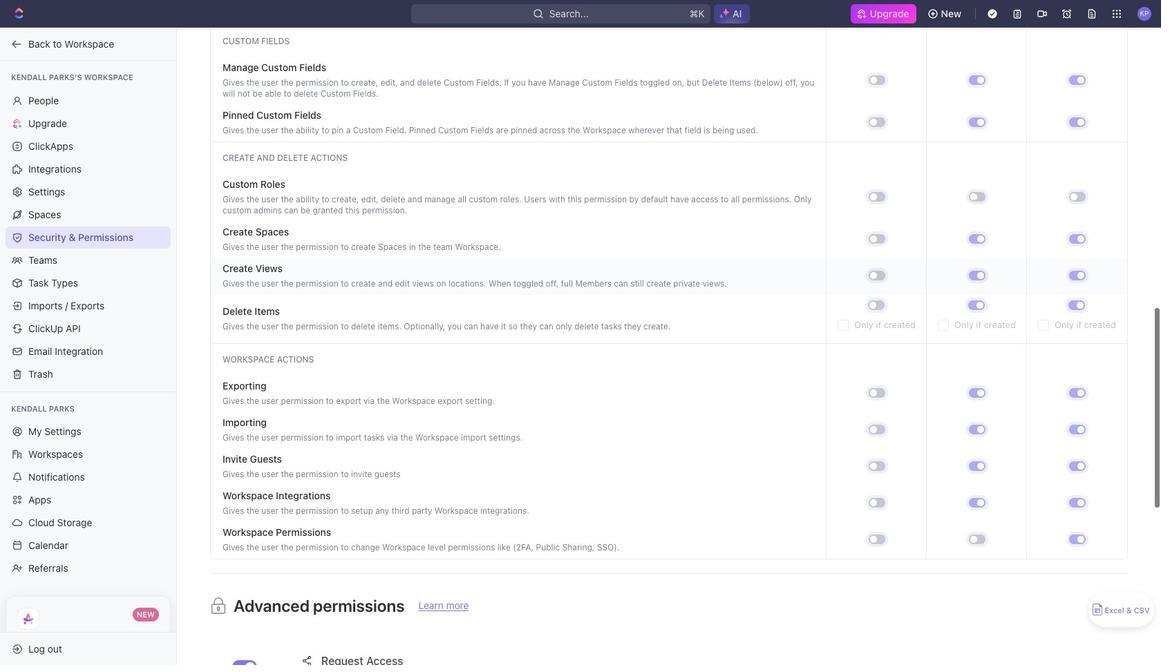 Task type: locate. For each thing, give the bounding box(es) containing it.
& left csv
[[1126, 606, 1132, 615]]

0 vertical spatial spaces
[[28, 208, 61, 220]]

kendall up people
[[11, 73, 47, 82]]

like
[[498, 540, 511, 550]]

2 kendall from the top
[[11, 404, 47, 413]]

2 horizontal spatial have
[[671, 191, 689, 202]]

be inside custom roles gives the user the ability to create, edit, delete and manage all custom roles. users with this permission by default have access to all permissions. only custom admins can be granted this permission.
[[301, 203, 310, 213]]

0 vertical spatial upgrade
[[870, 8, 909, 19]]

permissions left like
[[448, 540, 495, 550]]

11 user from the top
[[262, 540, 279, 550]]

toggled right when
[[513, 276, 543, 286]]

create down permission.
[[351, 239, 376, 250]]

2 they from the left
[[624, 318, 641, 329]]

this
[[568, 191, 582, 202], [345, 203, 360, 213]]

items left (below)
[[730, 75, 751, 85]]

workspace actions
[[223, 352, 314, 362]]

permissions inside security & permissions link
[[78, 231, 133, 243]]

0 vertical spatial settings
[[28, 186, 65, 197]]

1 horizontal spatial they
[[624, 318, 641, 329]]

roles
[[260, 176, 285, 187]]

3 create from the top
[[223, 260, 253, 272]]

&
[[69, 231, 76, 243], [1126, 606, 1132, 615]]

1 vertical spatial have
[[671, 191, 689, 202]]

1 vertical spatial custom
[[223, 203, 251, 213]]

& right security
[[69, 231, 76, 243]]

1 they from the left
[[520, 318, 537, 329]]

all
[[458, 191, 467, 202], [731, 191, 740, 202]]

export left setting.
[[438, 393, 463, 404]]

my settings link
[[6, 421, 171, 443]]

1 horizontal spatial custom
[[469, 191, 498, 202]]

1 horizontal spatial all
[[731, 191, 740, 202]]

10 gives from the top
[[223, 503, 244, 514]]

parks's
[[49, 73, 82, 82]]

delete items gives the user the permission to delete items. optionally, you can have it so they can only delete tasks they create.
[[223, 302, 671, 329]]

all right manage
[[458, 191, 467, 202]]

user inside importing gives the user permission to import tasks via the workspace import settings.
[[262, 430, 279, 440]]

ability inside 'pinned custom fields gives the user the ability to pin a custom field. pinned custom fields are pinned across the workspace wherever that field is being used.'
[[296, 122, 319, 133]]

/
[[65, 300, 68, 311]]

integration
[[55, 345, 103, 357]]

gives
[[223, 75, 244, 85], [223, 122, 244, 133], [223, 191, 244, 202], [223, 239, 244, 250], [223, 276, 244, 286], [223, 318, 244, 329], [223, 393, 244, 404], [223, 430, 244, 440], [223, 467, 244, 477], [223, 503, 244, 514], [223, 540, 244, 550]]

1 vertical spatial delete
[[277, 150, 308, 160]]

0 horizontal spatial upgrade link
[[6, 112, 171, 134]]

notifications
[[28, 471, 85, 483]]

pinned right the field.
[[409, 122, 436, 133]]

party
[[412, 503, 432, 514]]

user
[[262, 75, 279, 85], [262, 122, 279, 133], [262, 191, 279, 202], [262, 239, 279, 250], [262, 276, 279, 286], [262, 318, 279, 329], [262, 393, 279, 404], [262, 430, 279, 440], [262, 467, 279, 477], [262, 503, 279, 514], [262, 540, 279, 550]]

api
[[66, 322, 81, 334]]

6 user from the top
[[262, 318, 279, 329]]

3 gives from the top
[[223, 191, 244, 202]]

people
[[28, 94, 59, 106]]

edit, inside manage custom fields gives the user the permission to create, edit, and delete custom fields. if you have manage custom fields toggled on, but delete items (below) off, you will not be able to delete custom fields.
[[381, 75, 398, 85]]

1 vertical spatial create,
[[332, 191, 359, 202]]

imports / exports link
[[6, 295, 171, 317]]

1 horizontal spatial permissions
[[448, 540, 495, 550]]

guests
[[250, 451, 282, 462]]

1 vertical spatial edit,
[[361, 191, 379, 202]]

via up the guests
[[387, 430, 398, 440]]

this right with
[[568, 191, 582, 202]]

1 horizontal spatial only if created
[[955, 317, 1016, 328]]

delete up workspace actions
[[223, 302, 252, 314]]

invite
[[351, 467, 372, 477]]

custom inside custom roles gives the user the ability to create, edit, delete and manage all custom roles. users with this permission by default have access to all permissions. only custom admins can be granted this permission.
[[223, 176, 258, 187]]

importing
[[223, 414, 267, 426]]

1 horizontal spatial be
[[301, 203, 310, 213]]

to inside workspace permissions gives the user the permission to change workspace level permissions like (2fa, public sharing, sso).
[[341, 540, 349, 550]]

upgrade for bottom upgrade link
[[28, 117, 67, 129]]

gives inside custom roles gives the user the ability to create, edit, delete and manage all custom roles. users with this permission by default have access to all permissions. only custom admins can be granted this permission.
[[223, 191, 244, 202]]

1 horizontal spatial off,
[[785, 75, 798, 85]]

have inside manage custom fields gives the user the permission to create, edit, and delete custom fields. if you have manage custom fields toggled on, but delete items (below) off, you will not be able to delete custom fields.
[[528, 75, 546, 85]]

to right access
[[721, 191, 729, 202]]

0 horizontal spatial items
[[255, 302, 280, 314]]

manage up across in the top left of the page
[[549, 75, 580, 85]]

delete up roles
[[277, 150, 308, 160]]

to up importing gives the user permission to import tasks via the workspace import settings.
[[326, 393, 334, 404]]

have inside delete items gives the user the permission to delete items. optionally, you can have it so they can only delete tasks they create.
[[480, 318, 499, 329]]

upgrade link left new button
[[850, 4, 916, 23]]

upgrade link down people link
[[6, 112, 171, 134]]

be right not
[[253, 86, 262, 96]]

be for custom
[[253, 86, 262, 96]]

but
[[687, 75, 700, 85]]

2 vertical spatial spaces
[[378, 239, 407, 250]]

this right granted
[[345, 203, 360, 213]]

gives inside workspace permissions gives the user the permission to change workspace level permissions like (2fa, public sharing, sso).
[[223, 540, 244, 550]]

create,
[[351, 75, 378, 85], [332, 191, 359, 202]]

to inside 'pinned custom fields gives the user the ability to pin a custom field. pinned custom fields are pinned across the workspace wherever that field is being used.'
[[322, 122, 329, 133]]

0 vertical spatial permissions
[[448, 540, 495, 550]]

11 gives from the top
[[223, 540, 244, 550]]

user inside delete items gives the user the permission to delete items. optionally, you can have it so they can only delete tasks they create.
[[262, 318, 279, 329]]

export up importing gives the user permission to import tasks via the workspace import settings.
[[336, 393, 361, 404]]

create
[[351, 239, 376, 250], [351, 276, 376, 286], [646, 276, 671, 286]]

0 horizontal spatial off,
[[546, 276, 559, 286]]

1 vertical spatial upgrade
[[28, 117, 67, 129]]

1 horizontal spatial import
[[461, 430, 487, 440]]

to left the setup on the bottom left of the page
[[341, 503, 349, 514]]

1 vertical spatial this
[[345, 203, 360, 213]]

to left pin
[[322, 122, 329, 133]]

locations.
[[449, 276, 486, 286]]

import
[[336, 430, 362, 440], [461, 430, 487, 440]]

1 kendall from the top
[[11, 73, 47, 82]]

2 gives from the top
[[223, 122, 244, 133]]

csv
[[1134, 606, 1150, 615]]

setting.
[[465, 393, 495, 404]]

upgrade up clickapps on the top
[[28, 117, 67, 129]]

gives inside workspace integrations gives the user the permission to setup any third party workspace integrations.
[[223, 503, 244, 514]]

permission up pin
[[296, 75, 339, 85]]

tasks inside importing gives the user permission to import tasks via the workspace import settings.
[[364, 430, 385, 440]]

user inside 'pinned custom fields gives the user the ability to pin a custom field. pinned custom fields are pinned across the workspace wherever that field is being used.'
[[262, 122, 279, 133]]

workspace inside 'pinned custom fields gives the user the ability to pin a custom field. pinned custom fields are pinned across the workspace wherever that field is being used.'
[[583, 122, 626, 133]]

have left access
[[671, 191, 689, 202]]

1 ability from the top
[[296, 122, 319, 133]]

you right (below)
[[801, 75, 815, 85]]

only inside custom roles gives the user the ability to create, edit, delete and manage all custom roles. users with this permission by default have access to all permissions. only custom admins can be granted this permission.
[[794, 191, 812, 202]]

permission down "create spaces gives the user the permission to create spaces in the team workspace."
[[296, 276, 339, 286]]

upgrade left new button
[[870, 8, 909, 19]]

1 horizontal spatial via
[[387, 430, 398, 440]]

delete right but
[[702, 75, 727, 85]]

user inside custom roles gives the user the ability to create, edit, delete and manage all custom roles. users with this permission by default have access to all permissions. only custom admins can be granted this permission.
[[262, 191, 279, 202]]

edit, up the field.
[[381, 75, 398, 85]]

and left edit
[[378, 276, 393, 286]]

edit, up permission.
[[361, 191, 379, 202]]

0 horizontal spatial delete
[[223, 302, 252, 314]]

0 vertical spatial create,
[[351, 75, 378, 85]]

back to workspace button
[[6, 33, 164, 55]]

1 horizontal spatial have
[[528, 75, 546, 85]]

off,
[[785, 75, 798, 85], [546, 276, 559, 286]]

import left settings.
[[461, 430, 487, 440]]

9 user from the top
[[262, 467, 279, 477]]

2 only if created from the left
[[955, 317, 1016, 328]]

custom left admins at the top of the page
[[223, 203, 251, 213]]

access
[[366, 653, 403, 665]]

0 horizontal spatial be
[[253, 86, 262, 96]]

manage up not
[[223, 59, 259, 71]]

1 horizontal spatial manage
[[549, 75, 580, 85]]

permissions
[[448, 540, 495, 550], [313, 594, 405, 613]]

integrations down invite guests gives the user the permission to invite guests
[[276, 487, 331, 499]]

be inside manage custom fields gives the user the permission to create, edit, and delete custom fields. if you have manage custom fields toggled on, but delete items (below) off, you will not be able to delete custom fields.
[[253, 86, 262, 96]]

0 horizontal spatial tasks
[[364, 430, 385, 440]]

create inside "create spaces gives the user the permission to create spaces in the team workspace."
[[223, 223, 253, 235]]

kendall
[[11, 73, 47, 82], [11, 404, 47, 413]]

1 vertical spatial ability
[[296, 191, 319, 202]]

0 vertical spatial toggled
[[640, 75, 670, 85]]

ability left pin
[[296, 122, 319, 133]]

all right access
[[731, 191, 740, 202]]

out
[[48, 643, 62, 655]]

1 vertical spatial fields.
[[353, 86, 379, 96]]

create for views
[[223, 260, 253, 272]]

2 user from the top
[[262, 122, 279, 133]]

referrals
[[28, 563, 68, 574]]

fields
[[261, 33, 290, 44], [299, 59, 326, 71], [615, 75, 638, 85], [294, 106, 321, 118], [471, 122, 494, 133]]

1 vertical spatial permissions
[[276, 524, 331, 536]]

1 vertical spatial spaces
[[256, 223, 289, 235]]

0 horizontal spatial toggled
[[513, 276, 543, 286]]

cloud storage
[[28, 517, 92, 529]]

0 vertical spatial delete
[[702, 75, 727, 85]]

1 vertical spatial create
[[223, 223, 253, 235]]

can inside custom roles gives the user the ability to create, edit, delete and manage all custom roles. users with this permission by default have access to all permissions. only custom admins can be granted this permission.
[[284, 203, 298, 213]]

0 vertical spatial off,
[[785, 75, 798, 85]]

to up invite guests gives the user the permission to invite guests
[[326, 430, 334, 440]]

user inside invite guests gives the user the permission to invite guests
[[262, 467, 279, 477]]

1 vertical spatial settings
[[44, 426, 81, 438]]

have inside custom roles gives the user the ability to create, edit, delete and manage all custom roles. users with this permission by default have access to all permissions. only custom admins can be granted this permission.
[[671, 191, 689, 202]]

& for csv
[[1126, 606, 1132, 615]]

upgrade
[[870, 8, 909, 19], [28, 117, 67, 129]]

0 horizontal spatial you
[[448, 318, 462, 329]]

spaces down admins at the top of the page
[[256, 223, 289, 235]]

sharing,
[[562, 540, 595, 550]]

toggled left on, on the top right
[[640, 75, 670, 85]]

to left invite
[[341, 467, 349, 477]]

2 create from the top
[[223, 223, 253, 235]]

1 vertical spatial &
[[1126, 606, 1132, 615]]

2 vertical spatial delete
[[223, 302, 252, 314]]

to inside invite guests gives the user the permission to invite guests
[[341, 467, 349, 477]]

delete inside manage custom fields gives the user the permission to create, edit, and delete custom fields. if you have manage custom fields toggled on, but delete items (below) off, you will not be able to delete custom fields.
[[702, 75, 727, 85]]

actions
[[311, 150, 348, 160], [277, 352, 314, 362]]

0 horizontal spatial created
[[884, 317, 916, 328]]

7 user from the top
[[262, 393, 279, 404]]

4 gives from the top
[[223, 239, 244, 250]]

0 vertical spatial pinned
[[223, 106, 254, 118]]

2 vertical spatial have
[[480, 318, 499, 329]]

1 horizontal spatial created
[[984, 317, 1016, 328]]

0 vertical spatial permissions
[[78, 231, 133, 243]]

1 vertical spatial be
[[301, 203, 310, 213]]

1 only if created from the left
[[854, 317, 916, 328]]

security & permissions link
[[6, 226, 171, 248]]

permissions down spaces link
[[78, 231, 133, 243]]

permission inside delete items gives the user the permission to delete items. optionally, you can have it so they can only delete tasks they create.
[[296, 318, 339, 329]]

clickapps link
[[6, 135, 171, 157]]

permission left change
[[296, 540, 339, 550]]

create
[[223, 150, 255, 160], [223, 223, 253, 235], [223, 260, 253, 272]]

you right optionally,
[[448, 318, 462, 329]]

off, inside manage custom fields gives the user the permission to create, edit, and delete custom fields. if you have manage custom fields toggled on, but delete items (below) off, you will not be able to delete custom fields.
[[785, 75, 798, 85]]

0 vertical spatial create
[[223, 150, 255, 160]]

1 horizontal spatial spaces
[[256, 223, 289, 235]]

0 vertical spatial fields.
[[476, 75, 502, 85]]

permission left invite
[[296, 467, 339, 477]]

you
[[512, 75, 526, 85], [801, 75, 815, 85], [448, 318, 462, 329]]

with
[[549, 191, 565, 202]]

2 horizontal spatial if
[[1076, 317, 1082, 328]]

gives inside "create spaces gives the user the permission to create spaces in the team workspace."
[[223, 239, 244, 250]]

can right admins at the top of the page
[[284, 203, 298, 213]]

off, right (below)
[[785, 75, 798, 85]]

my settings
[[28, 426, 81, 438]]

0 horizontal spatial have
[[480, 318, 499, 329]]

exports
[[71, 300, 105, 311]]

settings down the parks
[[44, 426, 81, 438]]

ability
[[296, 122, 319, 133], [296, 191, 319, 202]]

they
[[520, 318, 537, 329], [624, 318, 641, 329]]

10 user from the top
[[262, 503, 279, 514]]

permission inside workspace permissions gives the user the permission to change workspace level permissions like (2fa, public sharing, sso).
[[296, 540, 339, 550]]

0 vertical spatial edit,
[[381, 75, 398, 85]]

to down "create spaces gives the user the permission to create spaces in the team workspace."
[[341, 276, 349, 286]]

permission up workspace actions
[[296, 318, 339, 329]]

1 horizontal spatial if
[[976, 317, 982, 328]]

be left granted
[[301, 203, 310, 213]]

upgrade link
[[850, 4, 916, 23], [6, 112, 171, 134]]

spaces
[[28, 208, 61, 220], [256, 223, 289, 235], [378, 239, 407, 250]]

spaces left in at the left of page
[[378, 239, 407, 250]]

0 vertical spatial integrations
[[28, 163, 82, 175]]

delete inside custom roles gives the user the ability to create, edit, delete and manage all custom roles. users with this permission by default have access to all permissions. only custom admins can be granted this permission.
[[381, 191, 405, 202]]

1 horizontal spatial integrations
[[276, 487, 331, 499]]

permissions inside workspace permissions gives the user the permission to change workspace level permissions like (2fa, public sharing, sso).
[[448, 540, 495, 550]]

7 gives from the top
[[223, 393, 244, 404]]

toggled
[[640, 75, 670, 85], [513, 276, 543, 286]]

import up invite
[[336, 430, 362, 440]]

tasks up invite
[[364, 430, 385, 440]]

1 horizontal spatial toggled
[[640, 75, 670, 85]]

gives inside create views gives the user the permission to create and edit views on locations. when toggled off, full members can still create private views.
[[223, 276, 244, 286]]

new button
[[922, 3, 970, 25]]

kendall up my
[[11, 404, 47, 413]]

0 vertical spatial manage
[[223, 59, 259, 71]]

0 horizontal spatial new
[[137, 610, 155, 619]]

1 vertical spatial toggled
[[513, 276, 543, 286]]

they right 'so'
[[520, 318, 537, 329]]

permissions
[[78, 231, 133, 243], [276, 524, 331, 536]]

items down views
[[255, 302, 280, 314]]

notifications link
[[6, 467, 171, 489]]

1 horizontal spatial upgrade link
[[850, 4, 916, 23]]

create views gives the user the permission to create and edit views on locations. when toggled off, full members can still create private views.
[[223, 260, 727, 286]]

permission inside manage custom fields gives the user the permission to create, edit, and delete custom fields. if you have manage custom fields toggled on, but delete items (below) off, you will not be able to delete custom fields.
[[296, 75, 339, 85]]

to right back
[[53, 38, 62, 49]]

1 horizontal spatial export
[[438, 393, 463, 404]]

to down granted
[[341, 239, 349, 250]]

1 vertical spatial pinned
[[409, 122, 436, 133]]

to left change
[[341, 540, 349, 550]]

have right "if"
[[528, 75, 546, 85]]

0 vertical spatial this
[[568, 191, 582, 202]]

integrations down clickapps on the top
[[28, 163, 82, 175]]

gives inside manage custom fields gives the user the permission to create, edit, and delete custom fields. if you have manage custom fields toggled on, but delete items (below) off, you will not be able to delete custom fields.
[[223, 75, 244, 85]]

2 horizontal spatial delete
[[702, 75, 727, 85]]

create spaces gives the user the permission to create spaces in the team workspace.
[[223, 223, 501, 250]]

in
[[409, 239, 416, 250]]

1 vertical spatial off,
[[546, 276, 559, 286]]

permission left the setup on the bottom left of the page
[[296, 503, 339, 514]]

permission inside invite guests gives the user the permission to invite guests
[[296, 467, 339, 477]]

2 import from the left
[[461, 430, 487, 440]]

off, left full
[[546, 276, 559, 286]]

create inside "create spaces gives the user the permission to create spaces in the team workspace."
[[351, 239, 376, 250]]

workspace
[[64, 38, 114, 49], [84, 73, 133, 82], [583, 122, 626, 133], [223, 352, 275, 362], [392, 393, 435, 404], [415, 430, 459, 440], [223, 487, 273, 499], [435, 503, 478, 514], [223, 524, 273, 536], [382, 540, 426, 550]]

can left still
[[614, 276, 628, 286]]

export
[[336, 393, 361, 404], [438, 393, 463, 404]]

and up the field.
[[400, 75, 415, 85]]

permission down granted
[[296, 239, 339, 250]]

and left manage
[[408, 191, 422, 202]]

email integration
[[28, 345, 103, 357]]

create inside create views gives the user the permission to create and edit views on locations. when toggled off, full members can still create private views.
[[223, 260, 253, 272]]

permission down workspace actions
[[281, 393, 324, 404]]

1 create from the top
[[223, 150, 255, 160]]

permission left the by
[[584, 191, 627, 202]]

you right "if"
[[512, 75, 526, 85]]

and inside custom roles gives the user the ability to create, edit, delete and manage all custom roles. users with this permission by default have access to all permissions. only custom admins can be granted this permission.
[[408, 191, 422, 202]]

1 all from the left
[[458, 191, 467, 202]]

spaces link
[[6, 204, 171, 226]]

1 vertical spatial permissions
[[313, 594, 405, 613]]

to inside create views gives the user the permission to create and edit views on locations. when toggled off, full members can still create private views.
[[341, 276, 349, 286]]

security & permissions
[[28, 231, 133, 243]]

permissions down invite guests gives the user the permission to invite guests
[[276, 524, 331, 536]]

to inside delete items gives the user the permission to delete items. optionally, you can have it so they can only delete tasks they create.
[[341, 318, 349, 329]]

0 vertical spatial items
[[730, 75, 751, 85]]

9 gives from the top
[[223, 467, 244, 477]]

create left edit
[[351, 276, 376, 286]]

tasks left create.
[[601, 318, 622, 329]]

gives inside invite guests gives the user the permission to invite guests
[[223, 467, 244, 477]]

1 horizontal spatial &
[[1126, 606, 1132, 615]]

permission up invite guests gives the user the permission to invite guests
[[281, 430, 324, 440]]

1 horizontal spatial upgrade
[[870, 8, 909, 19]]

have left it
[[480, 318, 499, 329]]

8 user from the top
[[262, 430, 279, 440]]

2 horizontal spatial spaces
[[378, 239, 407, 250]]

create for create spaces
[[351, 239, 376, 250]]

custom left roles.
[[469, 191, 498, 202]]

0 vertical spatial tasks
[[601, 318, 622, 329]]

toggled inside create views gives the user the permission to create and edit views on locations. when toggled off, full members can still create private views.
[[513, 276, 543, 286]]

by
[[629, 191, 639, 202]]

0 horizontal spatial via
[[364, 393, 375, 404]]

permissions up "request access"
[[313, 594, 405, 613]]

integrations
[[28, 163, 82, 175], [276, 487, 331, 499]]

only
[[556, 318, 572, 329]]

4 user from the top
[[262, 239, 279, 250]]

be for spaces
[[301, 203, 310, 213]]

via up importing gives the user permission to import tasks via the workspace import settings.
[[364, 393, 375, 404]]

2 created from the left
[[984, 317, 1016, 328]]

1 horizontal spatial tasks
[[601, 318, 622, 329]]

workspace inside button
[[64, 38, 114, 49]]

gives inside importing gives the user permission to import tasks via the workspace import settings.
[[223, 430, 244, 440]]

1 horizontal spatial items
[[730, 75, 751, 85]]

to inside importing gives the user permission to import tasks via the workspace import settings.
[[326, 430, 334, 440]]

tasks inside delete items gives the user the permission to delete items. optionally, you can have it so they can only delete tasks they create.
[[601, 318, 622, 329]]

1 vertical spatial new
[[137, 610, 155, 619]]

permission inside exporting gives the user permission to export via the workspace export setting.
[[281, 393, 324, 404]]

2 all from the left
[[731, 191, 740, 202]]

pinned down not
[[223, 106, 254, 118]]

0 horizontal spatial custom
[[223, 203, 251, 213]]

0 vertical spatial kendall
[[11, 73, 47, 82]]

5 gives from the top
[[223, 276, 244, 286]]

1 vertical spatial via
[[387, 430, 398, 440]]

only
[[794, 191, 812, 202], [854, 317, 874, 328], [955, 317, 974, 328], [1055, 317, 1074, 328]]

0 horizontal spatial edit,
[[361, 191, 379, 202]]

ability inside custom roles gives the user the ability to create, edit, delete and manage all custom roles. users with this permission by default have access to all permissions. only custom admins can be granted this permission.
[[296, 191, 319, 202]]

1 user from the top
[[262, 75, 279, 85]]

create, inside custom roles gives the user the ability to create, edit, delete and manage all custom roles. users with this permission by default have access to all permissions. only custom admins can be granted this permission.
[[332, 191, 359, 202]]

1 gives from the top
[[223, 75, 244, 85]]

to inside "create spaces gives the user the permission to create spaces in the team workspace."
[[341, 239, 349, 250]]

referrals link
[[6, 558, 171, 580]]

upgrade for top upgrade link
[[870, 8, 909, 19]]

members
[[575, 276, 612, 286]]

setup
[[351, 503, 373, 514]]

settings up security
[[28, 186, 65, 197]]

custom roles gives the user the ability to create, edit, delete and manage all custom roles. users with this permission by default have access to all permissions. only custom admins can be granted this permission.
[[223, 176, 812, 213]]

3 user from the top
[[262, 191, 279, 202]]

level
[[428, 540, 446, 550]]

they left create.
[[624, 318, 641, 329]]

ability up granted
[[296, 191, 319, 202]]

1 horizontal spatial permissions
[[276, 524, 331, 536]]

0 horizontal spatial pinned
[[223, 106, 254, 118]]

so
[[509, 318, 518, 329]]

0 vertical spatial &
[[69, 231, 76, 243]]

0 horizontal spatial spaces
[[28, 208, 61, 220]]

trash
[[28, 368, 53, 380]]

to right able
[[284, 86, 292, 96]]

0 horizontal spatial manage
[[223, 59, 259, 71]]

6 gives from the top
[[223, 318, 244, 329]]

0 vertical spatial be
[[253, 86, 262, 96]]

0 vertical spatial new
[[941, 8, 961, 19]]

on
[[436, 276, 446, 286]]

settings.
[[489, 430, 523, 440]]

to left items. on the top left of the page
[[341, 318, 349, 329]]

have
[[528, 75, 546, 85], [671, 191, 689, 202], [480, 318, 499, 329]]

kendall for my settings
[[11, 404, 47, 413]]

8 gives from the top
[[223, 430, 244, 440]]

spaces up security
[[28, 208, 61, 220]]

1 horizontal spatial new
[[941, 8, 961, 19]]

2 ability from the top
[[296, 191, 319, 202]]

5 user from the top
[[262, 276, 279, 286]]

create right still
[[646, 276, 671, 286]]



Task type: vqa. For each thing, say whether or not it's contained in the screenshot.


Task type: describe. For each thing, give the bounding box(es) containing it.
manage custom fields gives the user the permission to create, edit, and delete custom fields. if you have manage custom fields toggled on, but delete items (below) off, you will not be able to delete custom fields.
[[223, 59, 815, 96]]

1 import from the left
[[336, 430, 362, 440]]

back
[[28, 38, 50, 49]]

used.
[[737, 122, 758, 133]]

permission.
[[362, 203, 407, 213]]

pinned
[[511, 122, 537, 133]]

task types
[[28, 277, 78, 289]]

optionally,
[[404, 318, 445, 329]]

excel
[[1105, 606, 1124, 615]]

(2fa,
[[513, 540, 534, 550]]

will
[[223, 86, 235, 96]]

0 horizontal spatial this
[[345, 203, 360, 213]]

users
[[524, 191, 547, 202]]

& for permissions
[[69, 231, 76, 243]]

gives inside exporting gives the user permission to export via the workspace export setting.
[[223, 393, 244, 404]]

create for and
[[223, 150, 255, 160]]

kendall for people
[[11, 73, 47, 82]]

1 export from the left
[[336, 393, 361, 404]]

request access
[[321, 653, 403, 665]]

field
[[685, 122, 702, 133]]

permission inside workspace integrations gives the user the permission to setup any third party workspace integrations.
[[296, 503, 339, 514]]

items inside manage custom fields gives the user the permission to create, edit, and delete custom fields. if you have manage custom fields toggled on, but delete items (below) off, you will not be able to delete custom fields.
[[730, 75, 751, 85]]

still
[[631, 276, 644, 286]]

1 horizontal spatial pinned
[[409, 122, 436, 133]]

storage
[[57, 517, 92, 529]]

back to workspace
[[28, 38, 114, 49]]

and up roles
[[257, 150, 275, 160]]

advanced permissions
[[234, 594, 405, 613]]

clickapps
[[28, 140, 73, 152]]

create for create views
[[351, 276, 376, 286]]

learn more link
[[419, 597, 469, 609]]

user inside manage custom fields gives the user the permission to create, edit, and delete custom fields. if you have manage custom fields toggled on, but delete items (below) off, you will not be able to delete custom fields.
[[262, 75, 279, 85]]

and inside create views gives the user the permission to create and edit views on locations. when toggled off, full members can still create private views.
[[378, 276, 393, 286]]

trash link
[[6, 363, 171, 385]]

user inside create views gives the user the permission to create and edit views on locations. when toggled off, full members can still create private views.
[[262, 276, 279, 286]]

views
[[412, 276, 434, 286]]

permissions inside workspace permissions gives the user the permission to change workspace level permissions like (2fa, public sharing, sso).
[[276, 524, 331, 536]]

can inside create views gives the user the permission to create and edit views on locations. when toggled off, full members can still create private views.
[[614, 276, 628, 286]]

1 created from the left
[[884, 317, 916, 328]]

change
[[351, 540, 380, 550]]

public
[[536, 540, 560, 550]]

to up a
[[341, 75, 349, 85]]

0 horizontal spatial permissions
[[313, 594, 405, 613]]

permission inside "create spaces gives the user the permission to create spaces in the team workspace."
[[296, 239, 339, 250]]

1 horizontal spatial fields.
[[476, 75, 502, 85]]

1 if from the left
[[876, 317, 881, 328]]

that
[[667, 122, 682, 133]]

workspace inside exporting gives the user permission to export via the workspace export setting.
[[392, 393, 435, 404]]

apps
[[28, 494, 51, 506]]

workspaces link
[[6, 444, 171, 466]]

views
[[256, 260, 283, 272]]

via inside exporting gives the user permission to export via the workspace export setting.
[[364, 393, 375, 404]]

integrations link
[[6, 158, 171, 180]]

if
[[504, 75, 509, 85]]

to inside workspace integrations gives the user the permission to setup any third party workspace integrations.
[[341, 503, 349, 514]]

custom fields
[[223, 33, 290, 44]]

edit, inside custom roles gives the user the ability to create, edit, delete and manage all custom roles. users with this permission by default have access to all permissions. only custom admins can be granted this permission.
[[361, 191, 379, 202]]

kp button
[[1134, 3, 1156, 25]]

edit
[[395, 276, 410, 286]]

2 horizontal spatial you
[[801, 75, 815, 85]]

workspace inside importing gives the user permission to import tasks via the workspace import settings.
[[415, 430, 459, 440]]

user inside exporting gives the user permission to export via the workspace export setting.
[[262, 393, 279, 404]]

0 horizontal spatial integrations
[[28, 163, 82, 175]]

1 vertical spatial actions
[[277, 352, 314, 362]]

delete inside delete items gives the user the permission to delete items. optionally, you can have it so they can only delete tasks they create.
[[223, 302, 252, 314]]

apps link
[[6, 489, 171, 511]]

a
[[346, 122, 351, 133]]

permission inside importing gives the user permission to import tasks via the workspace import settings.
[[281, 430, 324, 440]]

can left it
[[464, 318, 478, 329]]

security
[[28, 231, 66, 243]]

1 vertical spatial upgrade link
[[6, 112, 171, 134]]

kendall parks
[[11, 404, 74, 413]]

teams link
[[6, 249, 171, 271]]

you inside delete items gives the user the permission to delete items. optionally, you can have it so they can only delete tasks they create.
[[448, 318, 462, 329]]

teams
[[28, 254, 57, 266]]

field.
[[385, 122, 407, 133]]

1 vertical spatial manage
[[549, 75, 580, 85]]

ai
[[733, 8, 742, 19]]

manage
[[424, 191, 455, 202]]

permission inside create views gives the user the permission to create and edit views on locations. when toggled off, full members can still create private views.
[[296, 276, 339, 286]]

to inside button
[[53, 38, 62, 49]]

to inside exporting gives the user permission to export via the workspace export setting.
[[326, 393, 334, 404]]

email
[[28, 345, 52, 357]]

items.
[[378, 318, 402, 329]]

pinned custom fields gives the user the ability to pin a custom field. pinned custom fields are pinned across the workspace wherever that field is being used.
[[223, 106, 758, 133]]

calendar
[[28, 540, 68, 552]]

via inside importing gives the user permission to import tasks via the workspace import settings.
[[387, 430, 398, 440]]

calendar link
[[6, 535, 171, 557]]

it
[[501, 318, 506, 329]]

not
[[238, 86, 250, 96]]

imports / exports
[[28, 300, 105, 311]]

gives inside 'pinned custom fields gives the user the ability to pin a custom field. pinned custom fields are pinned across the workspace wherever that field is being used.'
[[223, 122, 244, 133]]

exporting gives the user permission to export via the workspace export setting.
[[223, 377, 495, 404]]

and inside manage custom fields gives the user the permission to create, edit, and delete custom fields. if you have manage custom fields toggled on, but delete items (below) off, you will not be able to delete custom fields.
[[400, 75, 415, 85]]

0 vertical spatial actions
[[311, 150, 348, 160]]

cloud storage link
[[6, 512, 171, 534]]

integrations inside workspace integrations gives the user the permission to setup any third party workspace integrations.
[[276, 487, 331, 499]]

log
[[28, 643, 45, 655]]

permission inside custom roles gives the user the ability to create, edit, delete and manage all custom roles. users with this permission by default have access to all permissions. only custom admins can be granted this permission.
[[584, 191, 627, 202]]

clickup
[[28, 322, 63, 334]]

parks
[[49, 404, 74, 413]]

request
[[321, 653, 364, 665]]

cloud
[[28, 517, 55, 529]]

off, inside create views gives the user the permission to create and edit views on locations. when toggled off, full members can still create private views.
[[546, 276, 559, 286]]

is
[[704, 122, 710, 133]]

when
[[489, 276, 511, 286]]

workspace integrations gives the user the permission to setup any third party workspace integrations.
[[223, 487, 529, 514]]

private
[[673, 276, 700, 286]]

kendall parks's workspace
[[11, 73, 133, 82]]

0 vertical spatial upgrade link
[[850, 4, 916, 23]]

1 horizontal spatial this
[[568, 191, 582, 202]]

importing gives the user permission to import tasks via the workspace import settings.
[[223, 414, 523, 440]]

across
[[540, 122, 565, 133]]

3 created from the left
[[1084, 317, 1116, 328]]

3 if from the left
[[1076, 317, 1082, 328]]

exporting
[[223, 377, 267, 389]]

user inside workspace integrations gives the user the permission to setup any third party workspace integrations.
[[262, 503, 279, 514]]

2 if from the left
[[976, 317, 982, 328]]

invite
[[223, 451, 247, 462]]

1 horizontal spatial delete
[[277, 150, 308, 160]]

kp
[[1140, 9, 1149, 17]]

to up granted
[[322, 191, 329, 202]]

gives inside delete items gives the user the permission to delete items. optionally, you can have it so they can only delete tasks they create.
[[223, 318, 244, 329]]

my
[[28, 426, 42, 438]]

0 vertical spatial custom
[[469, 191, 498, 202]]

excel & csv link
[[1089, 593, 1154, 628]]

items inside delete items gives the user the permission to delete items. optionally, you can have it so they can only delete tasks they create.
[[255, 302, 280, 314]]

create for spaces
[[223, 223, 253, 235]]

0 horizontal spatial fields.
[[353, 86, 379, 96]]

toggled inside manage custom fields gives the user the permission to create, edit, and delete custom fields. if you have manage custom fields toggled on, but delete items (below) off, you will not be able to delete custom fields.
[[640, 75, 670, 85]]

on,
[[672, 75, 684, 85]]

new inside new button
[[941, 8, 961, 19]]

⌘k
[[690, 8, 705, 19]]

full
[[561, 276, 573, 286]]

create, inside manage custom fields gives the user the permission to create, edit, and delete custom fields. if you have manage custom fields toggled on, but delete items (below) off, you will not be able to delete custom fields.
[[351, 75, 378, 85]]

invite guests gives the user the permission to invite guests
[[223, 451, 401, 477]]

can left the only
[[539, 318, 554, 329]]

2 export from the left
[[438, 393, 463, 404]]

3 only if created from the left
[[1055, 317, 1116, 328]]

user inside workspace permissions gives the user the permission to change workspace level permissions like (2fa, public sharing, sso).
[[262, 540, 279, 550]]

user inside "create spaces gives the user the permission to create spaces in the team workspace."
[[262, 239, 279, 250]]

views.
[[703, 276, 727, 286]]

pin
[[332, 122, 344, 133]]

1 horizontal spatial you
[[512, 75, 526, 85]]

imports
[[28, 300, 63, 311]]

wherever
[[628, 122, 664, 133]]

any
[[375, 503, 389, 514]]



